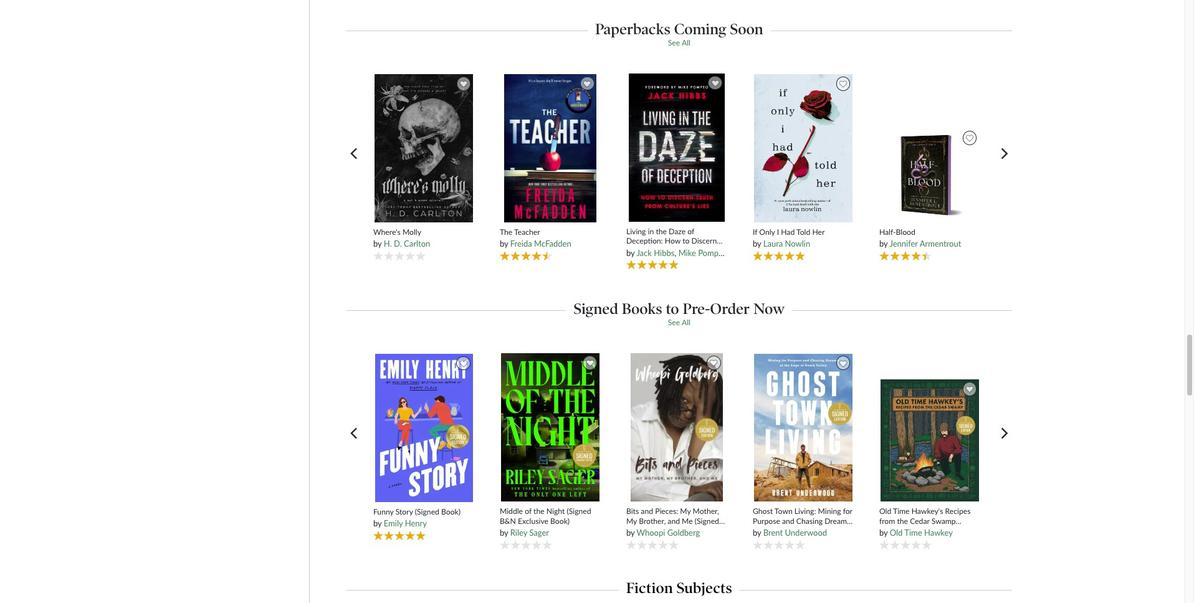 Task type: locate. For each thing, give the bounding box(es) containing it.
goldberg
[[668, 528, 700, 538]]

from down deception:
[[646, 246, 662, 255]]

the inside living in the daze of deception: how to discern truth from culture's lies
[[656, 227, 667, 236]]

1 vertical spatial see all link
[[668, 318, 691, 327]]

jack hibbs link
[[637, 248, 675, 258]]

by down b&n
[[500, 528, 508, 538]]

nowlin
[[785, 239, 811, 249]]

see inside paperbacks coming soon see all
[[668, 38, 680, 47]]

books
[[622, 300, 663, 318]]

1 vertical spatial time
[[905, 528, 923, 538]]

book) inside 'old time hawkey's recipes from the cedar swamp (signed book)'
[[906, 526, 925, 535]]

my up the me
[[680, 507, 691, 516]]

by left h.
[[373, 239, 382, 249]]

2 horizontal spatial and
[[782, 517, 795, 526]]

of inside ghost town living: mining for purpose and chasing dreams at the edge of death valley (signed book)
[[793, 526, 800, 535]]

0 horizontal spatial from
[[646, 246, 662, 255]]

0 horizontal spatial of
[[525, 507, 532, 516]]

the inside middle of the night (signed b&n exclusive book) by riley sager
[[534, 507, 545, 516]]

valley
[[824, 526, 843, 535]]

see
[[668, 38, 680, 47], [668, 318, 680, 327]]

book) inside middle of the night (signed b&n exclusive book) by riley sager
[[551, 517, 570, 526]]

the down purpose
[[762, 526, 773, 535]]

all down pre-
[[682, 318, 691, 327]]

at
[[753, 526, 760, 535]]

of
[[688, 227, 695, 236], [525, 507, 532, 516], [793, 526, 800, 535]]

0 vertical spatial to
[[683, 237, 690, 246]]

the up exclusive
[[534, 507, 545, 516]]

see inside signed books to pre-order now see all
[[668, 318, 680, 327]]

by inside funny story (signed book) by emily henry
[[373, 519, 382, 529]]

old time hawkey's recipes from the cedar swamp (signed book)
[[880, 507, 971, 535]]

0 vertical spatial time
[[893, 507, 910, 516]]

h. d. carlton link
[[384, 239, 430, 249]]

book) down cedar
[[906, 526, 925, 535]]

half-blood link
[[880, 228, 981, 237]]

by down funny
[[373, 519, 382, 529]]

0 vertical spatial old
[[880, 507, 892, 516]]

sager
[[530, 528, 549, 538]]

to
[[683, 237, 690, 246], [666, 300, 679, 318]]

0 vertical spatial see
[[668, 38, 680, 47]]

old time hawkey's recipes from the cedar swamp (signed book) link
[[880, 507, 981, 535]]

by down the on the left of the page
[[500, 239, 508, 249]]

d.
[[394, 239, 402, 249]]

0 vertical spatial of
[[688, 227, 695, 236]]

mining
[[818, 507, 841, 516]]

the
[[656, 227, 667, 236], [534, 507, 545, 516], [897, 517, 908, 526], [762, 526, 773, 535]]

by down half-
[[880, 239, 888, 249]]

discern
[[692, 237, 717, 246]]

freida mcfadden link
[[510, 239, 572, 249]]

daze
[[669, 227, 686, 236]]

(signed inside bits and pieces: my mother, my brother, and me (signed book)
[[695, 517, 719, 526]]

order
[[710, 300, 750, 318]]

funny story (signed book) link
[[373, 508, 475, 517]]

swamp
[[932, 517, 956, 526]]

by inside half-blood by jennifer armentrout
[[880, 239, 888, 249]]

1 all from the top
[[682, 38, 691, 47]]

to up mike
[[683, 237, 690, 246]]

from
[[646, 246, 662, 255], [880, 517, 896, 526]]

0 vertical spatial see all link
[[668, 38, 691, 47]]

1 horizontal spatial to
[[683, 237, 690, 246]]

see all link down coming
[[668, 38, 691, 47]]

by left jack
[[627, 248, 635, 258]]

armentrout
[[920, 239, 962, 249]]

2 all from the top
[[682, 318, 691, 327]]

hawkey's
[[912, 507, 944, 516]]

cedar
[[910, 517, 930, 526]]

0 horizontal spatial and
[[641, 507, 653, 516]]

0 horizontal spatial to
[[666, 300, 679, 318]]

now
[[754, 300, 785, 318]]

night
[[547, 507, 565, 516]]

0 horizontal spatial my
[[627, 517, 637, 526]]

to left pre-
[[666, 300, 679, 318]]

1 vertical spatial see
[[668, 318, 680, 327]]

edge
[[774, 526, 791, 535]]

book)
[[441, 508, 461, 517], [551, 517, 570, 526], [627, 526, 646, 535], [906, 526, 925, 535], [779, 536, 799, 545]]

living
[[627, 227, 646, 236]]

to inside signed books to pre-order now see all
[[666, 300, 679, 318]]

and inside ghost town living: mining for purpose and chasing dreams at the edge of death valley (signed book)
[[782, 517, 795, 526]]

0 vertical spatial from
[[646, 246, 662, 255]]

ghost
[[753, 507, 773, 516]]

book) right the 'story'
[[441, 508, 461, 517]]

and down town
[[782, 517, 795, 526]]

all down coming
[[682, 38, 691, 47]]

of inside middle of the night (signed b&n exclusive book) by riley sager
[[525, 507, 532, 516]]

1 horizontal spatial and
[[668, 517, 680, 526]]

time up 'by old time hawkey' in the right of the page
[[893, 507, 910, 516]]

jennifer armentrout link
[[890, 239, 962, 249]]

signed
[[574, 300, 618, 318]]

emily
[[384, 519, 403, 529]]

from up 'by old time hawkey' in the right of the page
[[880, 517, 896, 526]]

my down 'bits'
[[627, 517, 637, 526]]

and
[[641, 507, 653, 516], [668, 517, 680, 526], [782, 517, 795, 526]]

1 horizontal spatial of
[[688, 227, 695, 236]]

1 see from the top
[[668, 38, 680, 47]]

exclusive
[[518, 517, 549, 526]]

all inside signed books to pre-order now see all
[[682, 318, 691, 327]]

brother,
[[639, 517, 666, 526]]

1 vertical spatial from
[[880, 517, 896, 526]]

where's molly by h. d. carlton
[[373, 228, 430, 249]]

2 horizontal spatial of
[[793, 526, 800, 535]]

0 vertical spatial all
[[682, 38, 691, 47]]

and up brother, at the right bottom
[[641, 507, 653, 516]]

where's molly image
[[374, 74, 474, 223]]

1 vertical spatial to
[[666, 300, 679, 318]]

bits and pieces: my mother, my brother, and me (signed book) image
[[630, 353, 724, 503]]

freida
[[510, 239, 532, 249]]

brent underwood link
[[764, 528, 827, 538]]

middle
[[500, 507, 523, 516]]

old
[[880, 507, 892, 516], [890, 528, 903, 538]]

chasing
[[797, 517, 823, 526]]

time down cedar
[[905, 528, 923, 538]]

by)
[[768, 248, 779, 258]]

by down 'if'
[[753, 239, 762, 249]]

living:
[[795, 507, 816, 516]]

from inside 'old time hawkey's recipes from the cedar swamp (signed book)'
[[880, 517, 896, 526]]

(signed
[[567, 507, 591, 516], [415, 508, 439, 517], [695, 517, 719, 526], [880, 526, 904, 535], [753, 536, 778, 545]]

(foreword
[[730, 248, 766, 258]]

(signed inside 'old time hawkey's recipes from the cedar swamp (signed book)'
[[880, 526, 904, 535]]

ghost town living: mining for purpose and chasing dreams at the edge of death valley (signed book) image
[[754, 353, 854, 503]]

b&n
[[500, 517, 516, 526]]

middle of the night (signed b&n exclusive book) image
[[501, 353, 600, 503]]

purpose
[[753, 517, 780, 526]]

ghost town living: mining for purpose and chasing dreams at the edge of death valley (signed book) link
[[753, 507, 855, 545]]

if only i had told her link
[[753, 228, 855, 237]]

if only i had told her by laura nowlin
[[753, 228, 825, 249]]

subjects
[[677, 580, 733, 597]]

carlton
[[404, 239, 430, 249]]

book) down edge
[[779, 536, 799, 545]]

the right the in
[[656, 227, 667, 236]]

see all link for see
[[668, 38, 691, 47]]

2 see from the top
[[668, 318, 680, 327]]

mike pompeo (foreword by) link
[[679, 248, 779, 258]]

all inside paperbacks coming soon see all
[[682, 38, 691, 47]]

1 vertical spatial all
[[682, 318, 691, 327]]

book) down brother, at the right bottom
[[627, 526, 646, 535]]

1 vertical spatial of
[[525, 507, 532, 516]]

see all link down pre-
[[668, 318, 691, 327]]

2 see all link from the top
[[668, 318, 691, 327]]

truth
[[627, 246, 644, 255]]

deception:
[[627, 237, 663, 246]]

1 horizontal spatial from
[[880, 517, 896, 526]]

coming
[[674, 20, 727, 38]]

pieces:
[[655, 507, 678, 516]]

brent
[[764, 528, 783, 538]]

the left cedar
[[897, 517, 908, 526]]

death
[[801, 526, 822, 535]]

where's
[[373, 228, 401, 237]]

book) down night
[[551, 517, 570, 526]]

and down pieces:
[[668, 517, 680, 526]]

old time hawkey link
[[890, 528, 953, 538]]

1 see all link from the top
[[668, 38, 691, 47]]

all
[[682, 38, 691, 47], [682, 318, 691, 327]]

the teacher by freida mcfadden
[[500, 228, 572, 249]]

2 vertical spatial of
[[793, 526, 800, 535]]

the teacher image
[[504, 73, 598, 223]]

by left "whoopi"
[[627, 528, 635, 538]]



Task type: describe. For each thing, give the bounding box(es) containing it.
by whoopi goldberg
[[627, 528, 700, 538]]

recipes
[[946, 507, 971, 516]]

(signed inside ghost town living: mining for purpose and chasing dreams at the edge of death valley (signed book)
[[753, 536, 778, 545]]

h.
[[384, 239, 392, 249]]

by left the old time hawkey link
[[880, 528, 888, 538]]

laura
[[764, 239, 783, 249]]

in
[[648, 227, 654, 236]]

if
[[753, 228, 758, 237]]

jack
[[637, 248, 652, 258]]

book) inside bits and pieces: my mother, my brother, and me (signed book)
[[627, 526, 646, 535]]

lies
[[695, 246, 708, 255]]

if only i had told her image
[[754, 74, 854, 223]]

,
[[675, 248, 677, 258]]

bits and pieces: my mother, my brother, and me (signed book) link
[[627, 507, 728, 535]]

hawkey
[[925, 528, 953, 538]]

her
[[813, 228, 825, 237]]

funny story (signed book) by emily henry
[[373, 508, 461, 529]]

half-blood by jennifer armentrout
[[880, 228, 962, 249]]

laura nowlin link
[[764, 239, 811, 249]]

1 vertical spatial old
[[890, 528, 903, 538]]

soon
[[730, 20, 764, 38]]

pompeo
[[698, 248, 728, 258]]

blood
[[896, 228, 916, 237]]

where's molly link
[[373, 228, 475, 237]]

the teacher link
[[500, 228, 601, 237]]

of inside living in the daze of deception: how to discern truth from culture's lies
[[688, 227, 695, 236]]

book) inside ghost town living: mining for purpose and chasing dreams at the edge of death valley (signed book)
[[779, 536, 799, 545]]

the
[[500, 228, 513, 237]]

living in the daze of deception: how to discern truth from culture's lies
[[627, 227, 717, 255]]

to inside living in the daze of deception: how to discern truth from culture's lies
[[683, 237, 690, 246]]

emily henry link
[[384, 519, 427, 529]]

(signed inside funny story (signed book) by emily henry
[[415, 508, 439, 517]]

story
[[396, 508, 413, 517]]

old time hawkey's recipes from the cedar swamp (signed book) image
[[880, 379, 980, 503]]

paperbacks
[[595, 20, 671, 38]]

riley sager link
[[510, 528, 549, 538]]

funny story (signed book) image
[[374, 353, 474, 503]]

mcfadden
[[534, 239, 572, 249]]

pre-
[[683, 300, 710, 318]]

signed books to pre-order now see all
[[574, 300, 785, 327]]

molly
[[403, 228, 421, 237]]

mike
[[679, 248, 696, 258]]

riley
[[510, 528, 528, 538]]

whoopi goldberg link
[[637, 528, 700, 538]]

middle of the night (signed b&n exclusive book) link
[[500, 507, 601, 526]]

town
[[775, 507, 793, 516]]

see all link for pre-
[[668, 318, 691, 327]]

(signed inside middle of the night (signed b&n exclusive book) by riley sager
[[567, 507, 591, 516]]

jennifer
[[890, 239, 918, 249]]

underwood
[[785, 528, 827, 538]]

fiction
[[626, 580, 673, 597]]

half blood image
[[880, 128, 980, 223]]

the inside 'old time hawkey's recipes from the cedar swamp (signed book)'
[[897, 517, 908, 526]]

by down purpose
[[753, 528, 762, 538]]

from inside living in the daze of deception: how to discern truth from culture's lies
[[646, 246, 662, 255]]

funny
[[373, 508, 394, 517]]

half-
[[880, 228, 896, 237]]

teacher
[[514, 228, 540, 237]]

whoopi
[[637, 528, 665, 538]]

had
[[781, 228, 795, 237]]

by inside where's molly by h. d. carlton
[[373, 239, 382, 249]]

by inside if only i had told her by laura nowlin
[[753, 239, 762, 249]]

book) inside funny story (signed book) by emily henry
[[441, 508, 461, 517]]

dreams
[[825, 517, 851, 526]]

middle of the night (signed b&n exclusive book) by riley sager
[[500, 507, 591, 538]]

culture's
[[664, 246, 693, 255]]

by inside middle of the night (signed b&n exclusive book) by riley sager
[[500, 528, 508, 538]]

fiction subjects section
[[347, 576, 1012, 597]]

the inside ghost town living: mining for purpose and chasing dreams at the edge of death valley (signed book)
[[762, 526, 773, 535]]

by old time hawkey
[[880, 528, 953, 538]]

only
[[760, 228, 775, 237]]

fiction subjects
[[626, 580, 733, 597]]

by inside the teacher by freida mcfadden
[[500, 239, 508, 249]]

by jack hibbs , mike pompeo (foreword by)
[[627, 248, 779, 258]]

how
[[665, 237, 681, 246]]

bits and pieces: my mother, my brother, and me (signed book)
[[627, 507, 719, 535]]

time inside 'old time hawkey's recipes from the cedar swamp (signed book)'
[[893, 507, 910, 516]]

bits
[[627, 507, 639, 516]]

living in the daze of deception: how to discern truth from culture's lies link
[[627, 227, 728, 255]]

paperbacks coming soon see all
[[595, 20, 764, 47]]

henry
[[405, 519, 427, 529]]

for
[[843, 507, 853, 516]]

i
[[777, 228, 779, 237]]

hibbs
[[654, 248, 675, 258]]

living in the daze of deception: how to discern truth from culture's lies image
[[629, 73, 726, 223]]

1 horizontal spatial my
[[680, 507, 691, 516]]

old inside 'old time hawkey's recipes from the cedar swamp (signed book)'
[[880, 507, 892, 516]]



Task type: vqa. For each thing, say whether or not it's contained in the screenshot.


